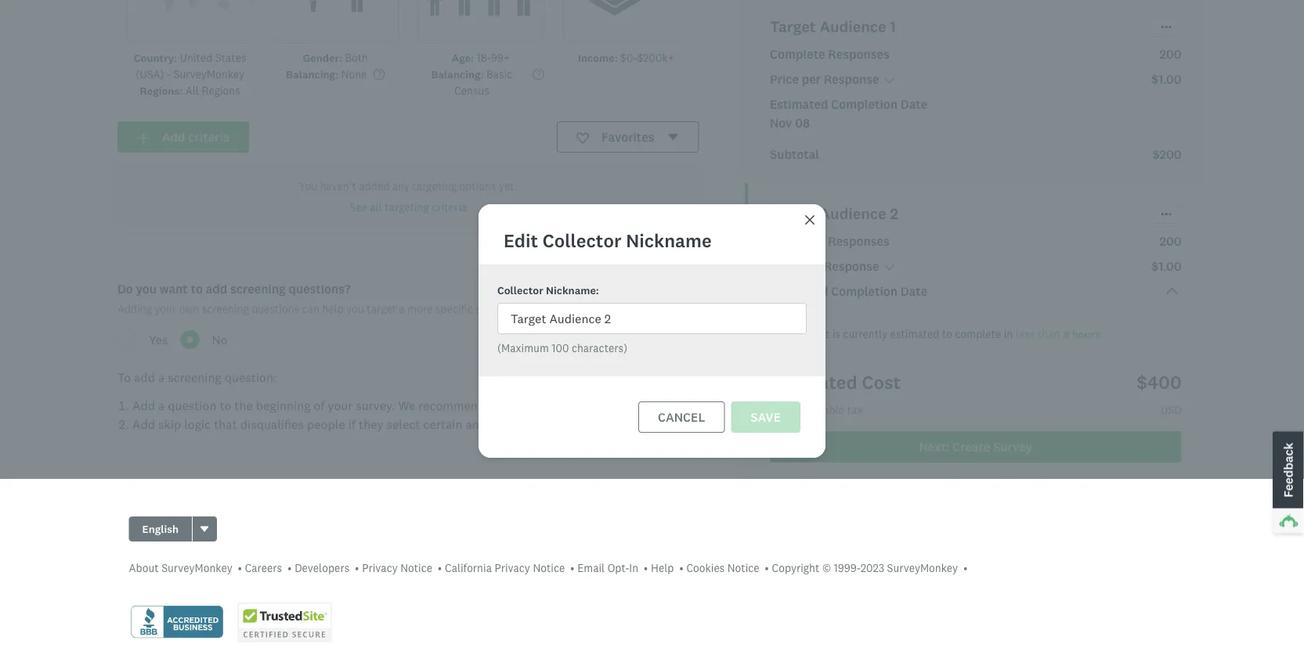 Task type: locate. For each thing, give the bounding box(es) containing it.
0 horizontal spatial criteria
[[188, 130, 230, 145]]

1 vertical spatial estimated
[[770, 284, 828, 299]]

add inside do you want to add screening questions? adding your own screening questions can help you target a more specific audience.
[[206, 282, 227, 297]]

usd
[[1161, 404, 1182, 417]]

1 vertical spatial estimated completion date button
[[770, 282, 1182, 301]]

your project is currently estimated to complete in less than 8 hours
[[770, 328, 1100, 341]]

estimated inside button
[[770, 284, 828, 299]]

1 vertical spatial response
[[824, 259, 879, 274]]

1 complete responses from the top
[[770, 47, 889, 62]]

trustedsite helps keep you safe from identity theft, credit card fraud, spyware, spam, viruses and online scams image
[[238, 604, 332, 643]]

2 vertical spatial to
[[220, 398, 231, 413]]

0 vertical spatial criteria
[[188, 130, 230, 145]]

date inside 'estimated completion date nov 08'
[[900, 97, 927, 112]]

your
[[155, 303, 176, 316], [328, 398, 353, 413]]

0 vertical spatial subtotal
[[770, 147, 819, 162]]

price down "target audience 1" at the top right of page
[[770, 72, 799, 87]]

add criteria
[[162, 130, 230, 145]]

1 vertical spatial to
[[942, 328, 952, 341]]

than
[[1038, 328, 1060, 341]]

collector up nickname:
[[543, 230, 622, 252]]

0 vertical spatial add
[[206, 282, 227, 297]]

your down 'want'
[[155, 303, 176, 316]]

1 vertical spatial nov
[[770, 303, 792, 318]]

screening up "questions"
[[230, 282, 286, 297]]

add audience image
[[789, 423, 802, 436], [790, 424, 801, 435]]

privacy right developers link
[[362, 563, 398, 575]]

questions
[[252, 303, 299, 316]]

08
[[795, 116, 810, 130], [795, 303, 810, 318]]

2 completion from the top
[[831, 284, 897, 299]]

2 vertical spatial a
[[158, 398, 165, 413]]

2 price per response from the top
[[770, 259, 879, 274]]

1 vertical spatial audience
[[820, 204, 886, 223]]

basic
[[487, 68, 513, 81]]

targeting down any
[[385, 201, 429, 214]]

1 vertical spatial $1.00
[[1151, 259, 1182, 274]]

2 privacy from the left
[[495, 563, 530, 575]]

1 price from the top
[[770, 72, 799, 87]]

1 horizontal spatial your
[[328, 398, 353, 413]]

2 responses from the top
[[828, 234, 889, 249]]

balancing:
[[286, 68, 339, 81], [432, 68, 484, 81]]

0 vertical spatial date
[[900, 97, 927, 112]]

1 $1.00 from the top
[[1151, 72, 1182, 87]]

regions:
[[140, 84, 183, 98]]

you right help
[[347, 303, 364, 316]]

estimated inside 'estimated completion date nov 08'
[[770, 97, 828, 112]]

to inside add a question to the beginning of your survey. we recommend multiple choice or checkboxes. add skip logic that disqualifies people if they select certain answer choices.
[[220, 398, 231, 413]]

complete responses for target audience 1
[[770, 47, 889, 62]]

1 vertical spatial you
[[347, 303, 364, 316]]

more
[[408, 303, 433, 316]]

estimated cost
[[770, 371, 901, 394]]

add down applicable
[[811, 421, 835, 436]]

criteria down options
[[432, 201, 467, 214]]

responses for 2
[[828, 234, 889, 249]]

estimated for estimated completion date nov 08
[[770, 97, 828, 112]]

0 vertical spatial responses
[[828, 47, 889, 62]]

1 horizontal spatial criteria
[[432, 201, 467, 214]]

7 • from the left
[[680, 563, 684, 575]]

1 complete from the top
[[770, 47, 825, 62]]

200
[[1160, 47, 1182, 62], [1160, 234, 1182, 249]]

1 balancing: from the left
[[286, 68, 339, 81]]

do
[[117, 282, 133, 297]]

0 vertical spatial price per response
[[770, 72, 879, 87]]

1 per from the top
[[802, 72, 821, 87]]

1 horizontal spatial privacy
[[495, 563, 530, 575]]

to add a screening question:
[[117, 370, 277, 385]]

estimated for estimated completion date
[[770, 284, 828, 299]]

help image right the basic
[[533, 68, 544, 80]]

per up 'estimated completion date nov 08' on the right of the page
[[802, 72, 821, 87]]

0 vertical spatial complete
[[770, 47, 825, 62]]

1 response from the top
[[824, 72, 879, 87]]

2 audience from the top
[[820, 204, 886, 223]]

1 vertical spatial 200
[[1160, 234, 1182, 249]]

a up 'skip'
[[158, 398, 165, 413]]

price per response up 'estimated completion date nov 08' on the right of the page
[[770, 72, 879, 87]]

complete
[[955, 328, 1001, 341]]

add left 'skip'
[[132, 417, 155, 432]]

edit collector nickname
[[504, 230, 712, 252]]

help
[[651, 563, 674, 575]]

1 vertical spatial 08
[[795, 303, 810, 318]]

0 horizontal spatial privacy
[[362, 563, 398, 575]]

screening up no
[[202, 303, 249, 316]]

2 nov from the top
[[770, 303, 792, 318]]

per up estimated completion date
[[802, 259, 821, 274]]

2 balancing: from the left
[[432, 68, 484, 81]]

audience left the 1
[[820, 17, 886, 36]]

completion for estimated completion date nov 08
[[831, 97, 897, 112]]

help image right none
[[373, 68, 385, 80]]

1 vertical spatial target
[[770, 204, 816, 223]]

to inside your project is currently estimated to complete in less than 8 hours
[[942, 328, 952, 341]]

1 vertical spatial add
[[134, 370, 155, 385]]

balancing: down the gender:
[[286, 68, 339, 81]]

1 estimated from the top
[[770, 97, 828, 112]]

200 down expand the detail menu for your panel named "target audience 2" icon at right top
[[1160, 234, 1182, 249]]

0 vertical spatial nov
[[770, 116, 792, 130]]

price up the nov 08
[[770, 259, 799, 274]]

response for 2
[[824, 259, 879, 274]]

5 • from the left
[[571, 563, 574, 575]]

yet.
[[499, 180, 518, 193]]

add right to
[[134, 370, 155, 385]]

1 horizontal spatial notice
[[533, 563, 565, 575]]

complete down "target audience 1" at the top right of page
[[770, 47, 825, 62]]

1 horizontal spatial balancing:
[[432, 68, 484, 81]]

1 price per response from the top
[[770, 72, 879, 87]]

gender:
[[303, 51, 342, 64]]

1 horizontal spatial help image
[[533, 68, 544, 80]]

help image
[[373, 68, 385, 80], [533, 68, 544, 80]]

add criteria button
[[117, 121, 249, 153]]

price for target audience 2
[[770, 259, 799, 274]]

0 vertical spatial your
[[155, 303, 176, 316]]

0 vertical spatial target
[[770, 17, 816, 36]]

0 horizontal spatial your
[[155, 303, 176, 316]]

$1.00 down expand the detail menu for your panel named "target audience 1" icon
[[1151, 72, 1182, 87]]

balancing: for balancing:
[[432, 68, 484, 81]]

less
[[1016, 328, 1035, 341]]

responses down "target audience 2"
[[828, 234, 889, 249]]

1 subtotal from the top
[[770, 147, 819, 162]]

0 vertical spatial price
[[770, 72, 799, 87]]

0 vertical spatial 200
[[1160, 47, 1182, 62]]

1 audience from the top
[[820, 17, 886, 36]]

1 vertical spatial completion
[[831, 284, 897, 299]]

target audience 2
[[770, 204, 898, 223]]

2 price from the top
[[770, 259, 799, 274]]

0 vertical spatial you
[[136, 282, 157, 297]]

1 horizontal spatial add
[[206, 282, 227, 297]]

your inside add a question to the beginning of your survey. we recommend multiple choice or checkboxes. add skip logic that disqualifies people if they select certain answer choices.
[[328, 398, 353, 413]]

200 for target audience 1
[[1160, 47, 1182, 62]]

add down regions:
[[162, 130, 185, 145]]

1 date from the top
[[900, 97, 927, 112]]

add a question to the beginning of your survey. we recommend multiple choice or checkboxes. add skip logic that disqualifies people if they select certain answer choices.
[[132, 398, 663, 432]]

opt-
[[608, 563, 629, 575]]

criteria
[[188, 130, 230, 145], [432, 201, 467, 214]]

1 vertical spatial subtotal
[[770, 357, 819, 372]]

your right of
[[328, 398, 353, 413]]

no
[[212, 333, 228, 347]]

estimated completion date button
[[770, 95, 1182, 114], [770, 282, 1182, 301]]

to left complete
[[942, 328, 952, 341]]

create
[[953, 440, 990, 455]]

balancing: down age:
[[432, 68, 484, 81]]

screening up the question
[[168, 370, 222, 385]]

price per response
[[770, 72, 879, 87], [770, 259, 879, 274]]

1 nov from the top
[[770, 116, 792, 130]]

1999-
[[834, 563, 861, 575]]

email
[[578, 563, 605, 575]]

1 vertical spatial price per response
[[770, 259, 879, 274]]

1 help image from the left
[[373, 68, 385, 80]]

you
[[299, 180, 317, 193]]

1 vertical spatial criteria
[[432, 201, 467, 214]]

1 vertical spatial responses
[[828, 234, 889, 249]]

you haven't added any targeting options yet. see all targeting criteria
[[299, 180, 518, 214]]

notice left email
[[533, 563, 565, 575]]

privacy notice link
[[362, 563, 433, 575]]

price per response up estimated completion date
[[770, 259, 879, 274]]

0 vertical spatial audience
[[820, 17, 886, 36]]

about surveymonkey • careers • developers • privacy notice • california privacy notice • email opt-in • help • cookies notice • copyright © 1999-2023 surveymonkey •
[[129, 563, 968, 575]]

0 vertical spatial complete responses
[[770, 47, 889, 62]]

date for estimated completion date nov 08
[[900, 97, 927, 112]]

8 • from the left
[[765, 563, 769, 575]]

0 horizontal spatial add
[[134, 370, 155, 385]]

per for target audience 2
[[802, 259, 821, 274]]

to inside do you want to add screening questions? adding your own screening questions can help you target a more specific audience.
[[191, 282, 203, 297]]

0 horizontal spatial balancing:
[[286, 68, 339, 81]]

a right to
[[158, 370, 165, 385]]

price per response for target audience 1
[[770, 72, 879, 87]]

response up 'estimated completion date nov 08' on the right of the page
[[824, 72, 879, 87]]

$1.00 up collapse image
[[1151, 259, 1182, 274]]

can
[[302, 303, 320, 316]]

6 • from the left
[[644, 563, 648, 575]]

all
[[370, 201, 382, 214]]

audience for 2
[[820, 204, 886, 223]]

screening
[[230, 282, 286, 297], [202, 303, 249, 316], [168, 370, 222, 385]]

developers link
[[295, 563, 350, 575]]

of
[[314, 398, 325, 413]]

0 vertical spatial 08
[[795, 116, 810, 130]]

audience left the 2
[[820, 204, 886, 223]]

cancel button
[[639, 402, 725, 433]]

add for add audience
[[811, 421, 835, 436]]

1 responses from the top
[[828, 47, 889, 62]]

english group
[[129, 517, 217, 542]]

next: create survey button
[[770, 432, 1182, 463]]

select
[[387, 417, 420, 432]]

criteria inside "button"
[[188, 130, 230, 145]]

2 complete responses from the top
[[770, 234, 889, 249]]

price for target audience 1
[[770, 72, 799, 87]]

0 vertical spatial estimated
[[770, 97, 828, 112]]

applicable
[[793, 404, 844, 417]]

2 200 from the top
[[1160, 234, 1182, 249]]

surveymonkey up regions
[[174, 68, 245, 81]]

estimated completion date
[[770, 284, 927, 299]]

2 vertical spatial estimated
[[770, 371, 857, 394]]

surveymonkey
[[174, 68, 245, 81], [162, 563, 232, 575], [887, 563, 958, 575]]

subtotal up close image
[[770, 147, 819, 162]]

2 estimated completion date button from the top
[[770, 282, 1182, 301]]

0 horizontal spatial help image
[[373, 68, 385, 80]]

8
[[1063, 328, 1069, 341]]

collector up audience.
[[498, 284, 544, 297]]

add right 'want'
[[206, 282, 227, 297]]

to for do you want to add screening questions? adding your own screening questions can help you target a more specific audience.
[[191, 282, 203, 297]]

2 date from the top
[[900, 284, 927, 299]]

add left the question
[[132, 398, 155, 413]]

-
[[167, 68, 171, 81]]

2 horizontal spatial notice
[[728, 563, 760, 575]]

yes
[[149, 333, 168, 347]]

completion
[[831, 97, 897, 112], [831, 284, 897, 299]]

if
[[348, 417, 356, 432]]

to left the
[[220, 398, 231, 413]]

1 200 from the top
[[1160, 47, 1182, 62]]

you right do
[[136, 282, 157, 297]]

add inside button
[[811, 421, 835, 436]]

2023
[[861, 563, 885, 575]]

2 help image from the left
[[533, 68, 544, 80]]

2 response from the top
[[824, 259, 879, 274]]

0 vertical spatial estimated completion date button
[[770, 95, 1182, 114]]

1 vertical spatial a
[[158, 370, 165, 385]]

2 $1.00 from the top
[[1151, 259, 1182, 274]]

1 vertical spatial per
[[802, 259, 821, 274]]

per for target audience 1
[[802, 72, 821, 87]]

1 horizontal spatial to
[[220, 398, 231, 413]]

$1.00
[[1151, 72, 1182, 87], [1151, 259, 1182, 274]]

$200k+
[[637, 51, 675, 64]]

your
[[770, 328, 792, 341]]

08 inside 'estimated completion date nov 08'
[[795, 116, 810, 130]]

0 vertical spatial completion
[[831, 97, 897, 112]]

subtotal down your
[[770, 357, 819, 372]]

0 horizontal spatial notice
[[401, 563, 433, 575]]

1 vertical spatial complete
[[770, 234, 825, 249]]

1 target from the top
[[770, 17, 816, 36]]

200 down expand the detail menu for your panel named "target audience 1" icon
[[1160, 47, 1182, 62]]

notice
[[401, 563, 433, 575], [533, 563, 565, 575], [728, 563, 760, 575]]

targeting right any
[[412, 180, 457, 193]]

0 vertical spatial response
[[824, 72, 879, 87]]

to up 'own'
[[191, 282, 203, 297]]

0 vertical spatial to
[[191, 282, 203, 297]]

is
[[832, 328, 840, 341]]

complete responses down "target audience 1" at the top right of page
[[770, 47, 889, 62]]

choices.
[[508, 417, 554, 432]]

2 estimated from the top
[[770, 284, 828, 299]]

0 vertical spatial per
[[802, 72, 821, 87]]

response up estimated completion date
[[824, 259, 879, 274]]

1 08 from the top
[[795, 116, 810, 130]]

$200
[[1152, 147, 1182, 162]]

criteria down regions
[[188, 130, 230, 145]]

0 horizontal spatial to
[[191, 282, 203, 297]]

california
[[445, 563, 492, 575]]

completion inside 'estimated completion date nov 08'
[[831, 97, 897, 112]]

2 target from the top
[[770, 204, 816, 223]]

response
[[824, 72, 879, 87], [824, 259, 879, 274]]

1 vertical spatial price
[[770, 259, 799, 274]]

2 horizontal spatial to
[[942, 328, 952, 341]]

notice left "california"
[[401, 563, 433, 575]]

your inside do you want to add screening questions? adding your own screening questions can help you target a more specific audience.
[[155, 303, 176, 316]]

•
[[238, 563, 242, 575], [288, 563, 292, 575], [355, 563, 359, 575], [438, 563, 442, 575], [571, 563, 574, 575], [644, 563, 648, 575], [680, 563, 684, 575], [765, 563, 769, 575], [964, 563, 968, 575]]

careers link
[[245, 563, 282, 575]]

complete responses down "target audience 2"
[[770, 234, 889, 249]]

add inside "button"
[[162, 130, 185, 145]]

2 per from the top
[[802, 259, 821, 274]]

0 vertical spatial a
[[399, 303, 405, 316]]

1 estimated completion date button from the top
[[770, 95, 1182, 114]]

balancing: for balancing: none
[[286, 68, 339, 81]]

do you want to add screening questions? button
[[99, 267, 718, 302]]

balancing: none
[[286, 68, 367, 81]]

2 complete from the top
[[770, 234, 825, 249]]

notice right cookies
[[728, 563, 760, 575]]

a inside add a question to the beginning of your survey. we recommend multiple choice or checkboxes. add skip logic that disqualifies people if they select certain answer choices.
[[158, 398, 165, 413]]

1 vertical spatial complete responses
[[770, 234, 889, 249]]

estimated
[[770, 97, 828, 112], [770, 284, 828, 299], [770, 371, 857, 394]]

0 vertical spatial $1.00
[[1151, 72, 1182, 87]]

estimated completion date button for target audience 1
[[770, 95, 1182, 114]]

1 vertical spatial date
[[900, 284, 927, 299]]

nov
[[770, 116, 792, 130], [770, 303, 792, 318]]

responses down "target audience 1" at the top right of page
[[828, 47, 889, 62]]

add
[[162, 130, 185, 145], [132, 398, 155, 413], [132, 417, 155, 432], [811, 421, 835, 436]]

privacy right "california"
[[495, 563, 530, 575]]

a left more
[[399, 303, 405, 316]]

date
[[900, 97, 927, 112], [900, 284, 927, 299]]

2 • from the left
[[288, 563, 292, 575]]

copyright
[[772, 563, 820, 575]]

age: 18-99+
[[452, 51, 510, 64]]

audience
[[838, 421, 889, 436]]

language dropdown image
[[199, 524, 210, 535], [201, 527, 209, 532]]

1 completion from the top
[[831, 97, 897, 112]]

complete down close image
[[770, 234, 825, 249]]

3 estimated from the top
[[770, 371, 857, 394]]

0 horizontal spatial you
[[136, 282, 157, 297]]

1 vertical spatial your
[[328, 398, 353, 413]]



Task type: describe. For each thing, give the bounding box(es) containing it.
question
[[168, 398, 217, 413]]

1 vertical spatial collector
[[498, 284, 544, 297]]

we
[[398, 398, 415, 413]]

responses for 1
[[828, 47, 889, 62]]

surveymonkey down 'english' group
[[162, 563, 232, 575]]

want
[[160, 282, 188, 297]]

3 notice from the left
[[728, 563, 760, 575]]

estimated for estimated cost
[[770, 371, 857, 394]]

plus applicable tax
[[770, 404, 862, 417]]

0 vertical spatial collector
[[543, 230, 622, 252]]

people
[[307, 417, 345, 432]]

questions?
[[289, 282, 351, 297]]

own
[[179, 303, 199, 316]]

characters)
[[572, 342, 628, 355]]

2 notice from the left
[[533, 563, 565, 575]]

audience.
[[476, 303, 523, 316]]

choice
[[537, 398, 575, 413]]

country:
[[134, 51, 177, 64]]

any
[[392, 180, 410, 193]]

question:
[[225, 370, 277, 385]]

that
[[214, 417, 237, 432]]

estimated completion date button for target audience 2
[[770, 282, 1182, 301]]

currently
[[843, 328, 887, 341]]

multiple
[[488, 398, 534, 413]]

cookies notice link
[[687, 563, 760, 575]]

haven't
[[320, 180, 356, 193]]

english
[[142, 523, 179, 536]]

collector nickname:
[[498, 284, 599, 297]]

united
[[180, 51, 213, 64]]

surveymonkey right 2023
[[887, 563, 958, 575]]

1 horizontal spatial you
[[347, 303, 364, 316]]

1 vertical spatial screening
[[202, 303, 249, 316]]

18-
[[477, 51, 491, 64]]

1 • from the left
[[238, 563, 242, 575]]

4 • from the left
[[438, 563, 442, 575]]

99+
[[491, 51, 510, 64]]

collapse image
[[1167, 288, 1178, 294]]

regions: all regions
[[140, 84, 240, 98]]

click to verify bbb accreditation and to see a bbb report. image
[[129, 605, 225, 642]]

see all targeting criteria button
[[336, 195, 480, 220]]

price per response for target audience 2
[[770, 259, 879, 274]]

careers
[[245, 563, 282, 575]]

collapse image
[[1166, 285, 1179, 297]]

both
[[345, 51, 368, 64]]

nickname
[[626, 230, 712, 252]]

Collector Nickname: text field
[[498, 303, 807, 335]]

criteria inside "you haven't added any targeting options yet. see all targeting criteria"
[[432, 201, 467, 214]]

1 notice from the left
[[401, 563, 433, 575]]

answer
[[466, 417, 505, 432]]

states
[[215, 51, 246, 64]]

checkboxes.
[[593, 398, 663, 413]]

united states (usa) - surveymonkey
[[136, 51, 246, 81]]

to
[[117, 370, 131, 385]]

they
[[359, 417, 384, 432]]

to for add a question to the beginning of your survey. we recommend multiple choice or checkboxes. add skip logic that disqualifies people if they select certain answer choices.
[[220, 398, 231, 413]]

next:
[[919, 440, 950, 455]]

3 • from the left
[[355, 563, 359, 575]]

2 subtotal from the top
[[770, 357, 819, 372]]

skip
[[158, 417, 181, 432]]

tax
[[847, 404, 862, 417]]

specific
[[436, 303, 473, 316]]

in
[[1004, 328, 1013, 341]]

surveymonkey inside 'united states (usa) - surveymonkey'
[[174, 68, 245, 81]]

do you want to add screening questions? adding your own screening questions can help you target a more specific audience.
[[117, 282, 523, 316]]

200 for target audience 2
[[1160, 234, 1182, 249]]

beginning
[[256, 398, 311, 413]]

target for target audience 2
[[770, 204, 816, 223]]

edit collector nickname dialog
[[479, 204, 826, 458]]

$1.00 for target audience 1
[[1151, 72, 1182, 87]]

2 08 from the top
[[795, 303, 810, 318]]

help link
[[651, 563, 674, 575]]

9 • from the left
[[964, 563, 968, 575]]

or
[[578, 398, 590, 413]]

complete for target audience 2
[[770, 234, 825, 249]]

hours
[[1072, 328, 1100, 341]]

close image
[[804, 214, 816, 226]]

$1.00 for target audience 2
[[1151, 259, 1182, 274]]

age:
[[452, 51, 474, 64]]

project
[[795, 328, 830, 341]]

income:
[[578, 51, 618, 64]]

©
[[823, 563, 831, 575]]

certain
[[424, 417, 463, 432]]

help image for age:
[[533, 68, 544, 80]]

completion for estimated completion date
[[831, 284, 897, 299]]

date for estimated completion date
[[900, 284, 927, 299]]

estimated
[[890, 328, 939, 341]]

next: create survey
[[919, 440, 1032, 455]]

0 vertical spatial targeting
[[412, 180, 457, 193]]

expand the detail menu for your panel named "target audience 1" image
[[1161, 22, 1171, 32]]

100
[[552, 342, 569, 355]]

see
[[350, 201, 367, 214]]

about
[[129, 563, 159, 575]]

the
[[235, 398, 253, 413]]

complete for target audience 1
[[770, 47, 825, 62]]

(maximum 100 characters)
[[498, 342, 628, 355]]

cancel
[[658, 410, 705, 425]]

nov inside 'estimated completion date nov 08'
[[770, 116, 792, 130]]

target
[[367, 303, 397, 316]]

added
[[359, 180, 390, 193]]

logic
[[184, 417, 211, 432]]

recommend
[[419, 398, 485, 413]]

adding
[[117, 303, 152, 316]]

expand the detail menu for your panel named "target audience 2" image
[[1161, 209, 1171, 220]]

response for 1
[[824, 72, 879, 87]]

1 vertical spatial targeting
[[385, 201, 429, 214]]

estimated completion date nov 08
[[770, 97, 927, 130]]

email opt-in link
[[578, 563, 639, 575]]

help image for gender:
[[373, 68, 385, 80]]

a inside do you want to add screening questions? adding your own screening questions can help you target a more specific audience.
[[399, 303, 405, 316]]

target audience 1
[[770, 17, 896, 36]]

audience for 1
[[820, 17, 886, 36]]

close image
[[805, 215, 815, 225]]

2 vertical spatial screening
[[168, 370, 222, 385]]

complete responses for target audience 2
[[770, 234, 889, 249]]

disqualifies
[[240, 417, 304, 432]]

cookies
[[687, 563, 725, 575]]

add for add a question to the beginning of your survey. we recommend multiple choice or checkboxes. add skip logic that disqualifies people if they select certain answer choices.
[[132, 398, 155, 413]]

gender: both
[[303, 51, 368, 64]]

survey.
[[356, 398, 395, 413]]

english button
[[129, 517, 192, 542]]

1 privacy from the left
[[362, 563, 398, 575]]

census
[[455, 85, 490, 98]]

target for target audience 1
[[770, 17, 816, 36]]

0 vertical spatial screening
[[230, 282, 286, 297]]

nickname:
[[546, 284, 599, 297]]

add for add criteria
[[162, 130, 185, 145]]



Task type: vqa. For each thing, say whether or not it's contained in the screenshot.
Document image
no



